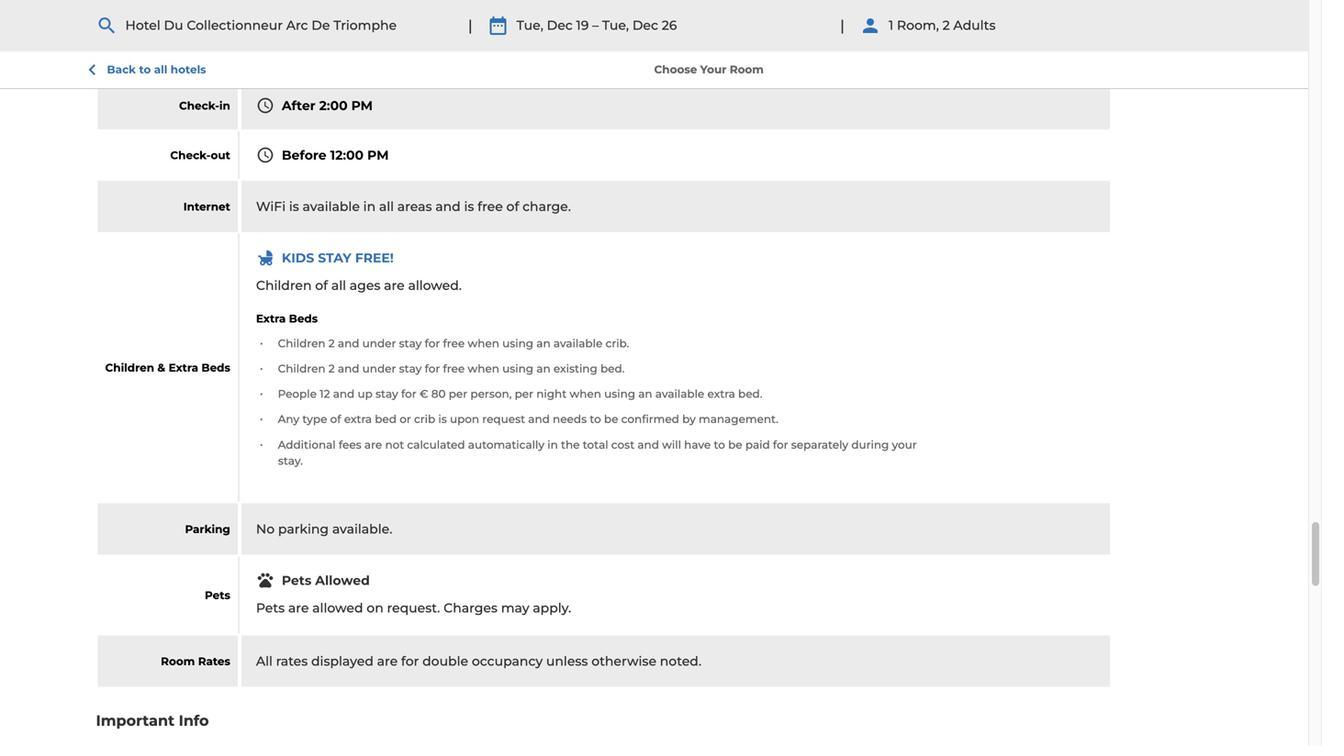 Task type: vqa. For each thing, say whether or not it's contained in the screenshot.
Rome Northeast - Montesacro
no



Task type: locate. For each thing, give the bounding box(es) containing it.
free for existing
[[443, 362, 465, 376]]

1 vertical spatial of
[[315, 278, 328, 293]]

2 vertical spatial available
[[655, 388, 704, 401]]

make
[[878, 0, 915, 0]]

2 under from the top
[[362, 362, 396, 376]]

1 row from the top
[[98, 234, 1112, 502]]

check- inside 'after 2:00 pm' row
[[179, 99, 219, 112]]

available
[[303, 199, 360, 215], [553, 337, 603, 350], [655, 388, 704, 401]]

have
[[684, 438, 711, 452]]

1 vertical spatial free
[[443, 337, 465, 350]]

hotels
[[171, 63, 206, 76]]

0 horizontal spatial all
[[154, 63, 167, 76]]

in inside row
[[363, 199, 376, 215]]

this hotel is committed to sustainability and participates in booking.com's travel sustainable program. this means they make steps to a more sustainable world such as reducing water waste, reducing emissions, and providing locally sourced food.
[[96, 0, 1190, 19]]

free for available
[[443, 337, 465, 350]]

map
[[677, 17, 706, 33]]

0 vertical spatial &
[[184, 17, 192, 33]]

0 vertical spatial row
[[98, 234, 1112, 502]]

paid
[[745, 438, 770, 452]]

room rates
[[161, 655, 230, 668]]

2 row from the top
[[98, 557, 1112, 634]]

this
[[96, 0, 122, 0], [768, 0, 795, 0]]

in
[[469, 0, 481, 0], [219, 99, 230, 112], [363, 199, 376, 215], [547, 438, 558, 452]]

1 horizontal spatial extra
[[256, 312, 286, 326]]

1 vertical spatial room
[[161, 655, 195, 668]]

pets for pets
[[205, 589, 230, 602]]

–
[[592, 18, 599, 33]]

using for existing
[[502, 362, 533, 376]]

room left the rates
[[161, 655, 195, 668]]

pets
[[282, 573, 311, 588], [205, 589, 230, 602], [256, 601, 285, 616]]

1 | from the left
[[468, 16, 472, 34]]

0 vertical spatial all
[[154, 63, 167, 76]]

1 vertical spatial extra
[[344, 413, 372, 426]]

displayed
[[311, 654, 374, 669]]

photos
[[196, 17, 242, 33]]

in inside this hotel is committed to sustainability and participates in booking.com's travel sustainable program. this means they make steps to a more sustainable world such as reducing water waste, reducing emissions, and providing locally sourced food.
[[469, 0, 481, 0]]

not
[[385, 438, 404, 452]]

tab list
[[96, 0, 729, 50]]

is right the areas
[[464, 199, 474, 215]]

all
[[154, 63, 167, 76], [379, 199, 394, 215], [331, 278, 346, 293]]

world
[[1101, 0, 1138, 0]]

be
[[604, 413, 618, 426], [728, 438, 742, 452]]

your
[[892, 438, 917, 452]]

in inside additional fees are not calculated automatically in the total cost and will have to be paid for separately during your stay.
[[547, 438, 558, 452]]

1 horizontal spatial extra
[[707, 388, 735, 401]]

out
[[211, 149, 230, 162]]

check- down 'check-in'
[[170, 149, 211, 162]]

1 vertical spatial under
[[362, 362, 396, 376]]

0 horizontal spatial $
[[943, 20, 947, 29]]

0 horizontal spatial reducing
[[96, 3, 155, 19]]

request
[[482, 413, 525, 426]]

this left means
[[768, 0, 795, 0]]

program.
[[705, 0, 765, 0]]

person,
[[470, 388, 512, 401]]

adults
[[953, 18, 996, 33]]

pets are allowed on request. charges may apply.
[[256, 601, 571, 616]]

and inside row
[[435, 199, 461, 215]]

free!
[[355, 250, 394, 266]]

stay
[[318, 250, 351, 266]]

2 vertical spatial using
[[604, 388, 635, 401]]

pm right 2:00
[[351, 98, 373, 113]]

1 vertical spatial stay
[[399, 362, 422, 376]]

for inside row
[[401, 654, 419, 669]]

in up out
[[219, 99, 230, 112]]

all rates displayed are for double occupancy unless otherwise noted.
[[256, 654, 701, 669]]

0 vertical spatial under
[[362, 337, 396, 350]]

when up children 2 and under stay for free when using an existing bed.
[[468, 337, 499, 350]]

pm
[[351, 98, 373, 113], [367, 147, 389, 163]]

1 vertical spatial row
[[98, 557, 1112, 634]]

0 vertical spatial pm
[[351, 98, 373, 113]]

back to all hotels button
[[81, 59, 206, 81]]

all
[[256, 654, 273, 669]]

row group
[[98, 82, 1112, 687]]

0 horizontal spatial tue,
[[517, 18, 543, 33]]

locally
[[472, 3, 513, 19]]

tue, right the – in the left top of the page
[[602, 18, 629, 33]]

bed. down crib.
[[600, 362, 625, 376]]

2
[[943, 18, 950, 33], [329, 337, 335, 350], [329, 362, 335, 376]]

2 vertical spatial all
[[331, 278, 346, 293]]

2 reducing from the left
[[244, 3, 303, 19]]

available up the existing
[[553, 337, 603, 350]]

rooms
[[288, 17, 333, 33]]

0 vertical spatial an
[[536, 337, 551, 350]]

stay for people 12 and up stay for € 80 per person, per night when using an available extra bed.
[[375, 388, 398, 401]]

in left the
[[547, 438, 558, 452]]

| down means
[[840, 16, 845, 34]]

tue, down the booking.com's
[[517, 18, 543, 33]]

$ right 2926
[[981, 13, 988, 26]]

1 horizontal spatial $
[[981, 13, 988, 26]]

for right paid
[[773, 438, 788, 452]]

available up stay at the left top of page
[[303, 199, 360, 215]]

for left € 80
[[401, 388, 416, 401]]

to right have
[[714, 438, 725, 452]]

0 vertical spatial using
[[502, 337, 533, 350]]

pets up the all at left
[[256, 601, 285, 616]]

1 horizontal spatial room
[[730, 63, 764, 76]]

to down 'guest policies'
[[139, 63, 151, 76]]

pm inside row
[[351, 98, 373, 113]]

2 vertical spatial 2
[[329, 362, 335, 376]]

free down children 2 and under stay for free when using an available crib.
[[443, 362, 465, 376]]

calculated
[[407, 438, 465, 452]]

all left the areas
[[379, 199, 394, 215]]

to left a
[[957, 0, 970, 0]]

is up water
[[163, 0, 173, 0]]

all down 'guest policies'
[[154, 63, 167, 76]]

pets up the rates
[[205, 589, 230, 602]]

1 vertical spatial when
[[468, 362, 499, 376]]

guest policies
[[96, 44, 204, 62]]

pets left allowed
[[282, 573, 311, 588]]

providing
[[406, 3, 469, 19]]

stay up children 2 and under stay for free when using an existing bed.
[[399, 337, 422, 350]]

2 horizontal spatial of
[[506, 199, 519, 215]]

check-
[[179, 99, 219, 112], [170, 149, 211, 162]]

of right type in the bottom of the page
[[330, 413, 341, 426]]

$ 2926 $ 2676
[[943, 10, 1044, 37]]

is inside this hotel is committed to sustainability and participates in booking.com's travel sustainable program. this means they make steps to a more sustainable world such as reducing water waste, reducing emissions, and providing locally sourced food.
[[163, 0, 173, 0]]

dec left 26
[[632, 18, 658, 33]]

and inside additional fees are not calculated automatically in the total cost and will have to be paid for separately during your stay.
[[638, 438, 659, 452]]

dec
[[547, 18, 573, 33], [632, 18, 658, 33]]

stay up € 80
[[399, 362, 422, 376]]

about button
[[469, 1, 554, 50]]

1 horizontal spatial of
[[330, 413, 341, 426]]

any
[[278, 413, 299, 426]]

be left paid
[[728, 438, 742, 452]]

no parking available.
[[256, 522, 392, 537]]

0 vertical spatial stay
[[399, 337, 422, 350]]

will
[[662, 438, 681, 452]]

allowed.
[[408, 278, 462, 293]]

for left double
[[401, 654, 419, 669]]

an for available
[[536, 337, 551, 350]]

1 horizontal spatial beds
[[289, 312, 318, 326]]

bed. up management.
[[738, 388, 762, 401]]

for for existing
[[425, 362, 440, 376]]

0 vertical spatial be
[[604, 413, 618, 426]]

be up cost
[[604, 413, 618, 426]]

reducing down hotel
[[96, 3, 155, 19]]

double
[[422, 654, 468, 669]]

1 per from the left
[[449, 388, 467, 401]]

important info
[[96, 712, 209, 730]]

when for available
[[468, 337, 499, 350]]

wifi is available in all areas and is free of charge. row
[[98, 181, 1112, 232]]

check- down hotels
[[179, 99, 219, 112]]

0 horizontal spatial bed.
[[600, 362, 625, 376]]

1 vertical spatial &
[[157, 361, 165, 375]]

1 under from the top
[[362, 337, 396, 350]]

room
[[730, 63, 764, 76], [161, 655, 195, 668]]

all for hotels
[[154, 63, 167, 76]]

more
[[649, 3, 682, 19]]

0 vertical spatial available
[[303, 199, 360, 215]]

1 horizontal spatial reducing
[[244, 3, 303, 19]]

sourced
[[517, 3, 569, 19]]

1 vertical spatial beds
[[201, 361, 230, 375]]

free up children 2 and under stay for free when using an existing bed.
[[443, 337, 465, 350]]

per up any type of extra bed or crib is upon request and needs to be confirmed by management.
[[515, 388, 533, 401]]

2 this from the left
[[768, 0, 795, 0]]

are down pets allowed
[[288, 601, 309, 616]]

rooms button
[[266, 1, 355, 50]]

is right crib at the bottom of page
[[438, 413, 447, 426]]

0 vertical spatial bed.
[[600, 362, 625, 376]]

0 horizontal spatial extra
[[169, 361, 198, 375]]

when down the existing
[[570, 388, 601, 401]]

for up children 2 and under stay for free when using an existing bed.
[[425, 337, 440, 350]]

1 horizontal spatial all
[[331, 278, 346, 293]]

stay
[[399, 337, 422, 350], [399, 362, 422, 376], [375, 388, 398, 401]]

0 vertical spatial of
[[506, 199, 519, 215]]

per right € 80
[[449, 388, 467, 401]]

of inside row
[[506, 199, 519, 215]]

1 vertical spatial 2
[[329, 337, 335, 350]]

1 horizontal spatial bed.
[[738, 388, 762, 401]]

emissions,
[[306, 3, 374, 19]]

0 horizontal spatial room
[[161, 655, 195, 668]]

2 vertical spatial free
[[443, 362, 465, 376]]

learn
[[608, 3, 645, 19]]

kids
[[282, 250, 314, 266]]

2 vertical spatial of
[[330, 413, 341, 426]]

when up person,
[[468, 362, 499, 376]]

an for existing
[[536, 362, 551, 376]]

are left not
[[364, 438, 382, 452]]

pm right 12:00
[[367, 147, 389, 163]]

in up locally
[[469, 0, 481, 0]]

all left ages
[[331, 278, 346, 293]]

2 for children 2 and under stay for free when using an existing bed.
[[329, 362, 335, 376]]

children for children 2 and under stay for free when using an available crib.
[[278, 337, 326, 350]]

hotel
[[125, 18, 160, 33]]

check- inside before 12:00 pm row
[[170, 149, 211, 162]]

separately
[[791, 438, 848, 452]]

in left the areas
[[363, 199, 376, 215]]

booking.com's
[[484, 0, 580, 0]]

| for 1 room, 2 adults
[[840, 16, 845, 34]]

1 horizontal spatial dec
[[632, 18, 658, 33]]

for up € 80
[[425, 362, 440, 376]]

2 horizontal spatial available
[[655, 388, 704, 401]]

|
[[468, 16, 472, 34], [840, 16, 845, 34]]

1 horizontal spatial &
[[184, 17, 192, 33]]

1 vertical spatial all
[[379, 199, 394, 215]]

under for children 2 and under stay for free when using an existing bed.
[[362, 362, 396, 376]]

tue,
[[517, 18, 543, 33], [602, 18, 629, 33]]

0 vertical spatial check-
[[179, 99, 219, 112]]

0 horizontal spatial |
[[468, 16, 472, 34]]

pm inside row
[[367, 147, 389, 163]]

0 vertical spatial 2
[[943, 18, 950, 33]]

0 horizontal spatial dec
[[547, 18, 573, 33]]

for for night
[[401, 388, 416, 401]]

request.
[[387, 601, 440, 616]]

reducing down sustainability on the top left of page
[[244, 3, 303, 19]]

stay right up
[[375, 388, 398, 401]]

are inside additional fees are not calculated automatically in the total cost and will have to be paid for separately during your stay.
[[364, 438, 382, 452]]

$ left 2926
[[943, 20, 947, 29]]

& inside button
[[184, 17, 192, 33]]

are right displayed
[[377, 654, 398, 669]]

crib
[[414, 413, 435, 426]]

check-out
[[170, 149, 230, 162]]

0 horizontal spatial of
[[315, 278, 328, 293]]

1 horizontal spatial this
[[768, 0, 795, 0]]

0 horizontal spatial available
[[303, 199, 360, 215]]

extra down up
[[344, 413, 372, 426]]

row
[[98, 234, 1112, 502], [98, 557, 1112, 634]]

children for children 2 and under stay for free when using an existing bed.
[[278, 362, 326, 376]]

2 | from the left
[[840, 16, 845, 34]]

0 horizontal spatial this
[[96, 0, 122, 0]]

are right ages
[[384, 278, 405, 293]]

1 this from the left
[[96, 0, 122, 0]]

when
[[468, 337, 499, 350], [468, 362, 499, 376], [570, 388, 601, 401]]

1 vertical spatial bed.
[[738, 388, 762, 401]]

this left hotel
[[96, 0, 122, 0]]

no
[[256, 522, 275, 537]]

1 vertical spatial pm
[[367, 147, 389, 163]]

all inside button
[[154, 63, 167, 76]]

1 horizontal spatial tue,
[[602, 18, 629, 33]]

1 vertical spatial extra
[[169, 361, 198, 375]]

free
[[478, 199, 503, 215], [443, 337, 465, 350], [443, 362, 465, 376]]

1 vertical spatial using
[[502, 362, 533, 376]]

all for ages
[[331, 278, 346, 293]]

0 vertical spatial when
[[468, 337, 499, 350]]

1 vertical spatial an
[[536, 362, 551, 376]]

0 horizontal spatial per
[[449, 388, 467, 401]]

policies
[[145, 44, 204, 62]]

1 vertical spatial check-
[[170, 149, 211, 162]]

available up by at bottom right
[[655, 388, 704, 401]]

using
[[502, 337, 533, 350], [502, 362, 533, 376], [604, 388, 635, 401]]

of left charge.
[[506, 199, 519, 215]]

room right your
[[730, 63, 764, 76]]

learn more
[[608, 3, 682, 19]]

1 horizontal spatial per
[[515, 388, 533, 401]]

pm for after 2:00 pm
[[351, 98, 373, 113]]

free inside row
[[478, 199, 503, 215]]

your
[[700, 63, 727, 76]]

a
[[973, 0, 981, 0]]

1 vertical spatial be
[[728, 438, 742, 452]]

| left "about"
[[468, 16, 472, 34]]

parking
[[278, 522, 329, 537]]

0 vertical spatial free
[[478, 199, 503, 215]]

1 vertical spatial available
[[553, 337, 603, 350]]

2 vertical spatial stay
[[375, 388, 398, 401]]

1 horizontal spatial available
[[553, 337, 603, 350]]

free left charge.
[[478, 199, 503, 215]]

2 horizontal spatial all
[[379, 199, 394, 215]]

1 horizontal spatial |
[[840, 16, 845, 34]]

0 horizontal spatial &
[[157, 361, 165, 375]]

is right wifi
[[289, 199, 299, 215]]

of down stay at the left top of page
[[315, 278, 328, 293]]

dec left 19
[[547, 18, 573, 33]]

to
[[253, 0, 266, 0], [957, 0, 970, 0], [139, 63, 151, 76], [590, 413, 601, 426], [714, 438, 725, 452]]

by
[[682, 413, 696, 426]]

0 horizontal spatial be
[[604, 413, 618, 426]]

before
[[282, 147, 326, 163]]

1 horizontal spatial be
[[728, 438, 742, 452]]

extra up management.
[[707, 388, 735, 401]]



Task type: describe. For each thing, give the bounding box(es) containing it.
room inside all rates displayed are for double occupancy unless otherwise noted. row
[[161, 655, 195, 668]]

in inside 'after 2:00 pm' row
[[219, 99, 230, 112]]

before 12:00 pm row
[[98, 131, 1112, 179]]

2 tue, from the left
[[602, 18, 629, 33]]

as
[[1176, 0, 1190, 0]]

may
[[501, 601, 529, 616]]

1 room, 2 adults
[[889, 18, 996, 33]]

means
[[798, 0, 842, 0]]

check- for before 12:00 pm
[[170, 149, 211, 162]]

available.
[[332, 522, 392, 537]]

0 vertical spatial room
[[730, 63, 764, 76]]

more
[[984, 0, 1019, 0]]

hotel
[[126, 0, 159, 0]]

for inside additional fees are not calculated automatically in the total cost and will have to be paid for separately during your stay.
[[773, 438, 788, 452]]

choose
[[654, 63, 697, 76]]

cost
[[611, 438, 635, 452]]

noted.
[[660, 654, 701, 669]]

pets for pets are allowed on request. charges may apply.
[[256, 601, 285, 616]]

stay for children 2 and under stay for free when using an available crib.
[[399, 337, 422, 350]]

children for children & extra beds
[[105, 361, 154, 375]]

amenities button
[[357, 1, 468, 50]]

room,
[[897, 18, 939, 33]]

tab list containing overview & photos
[[96, 0, 729, 50]]

participates
[[388, 0, 465, 0]]

12
[[320, 388, 330, 401]]

hotel du collectionneur arc de triomphe
[[125, 18, 397, 33]]

info
[[179, 712, 209, 730]]

pets for pets allowed
[[282, 573, 311, 588]]

children 2 and under stay for free when using an available crib.
[[278, 337, 629, 350]]

to inside button
[[139, 63, 151, 76]]

under for children 2 and under stay for free when using an available crib.
[[362, 337, 396, 350]]

all rates displayed are for double occupancy unless otherwise noted. row
[[98, 636, 1112, 687]]

back to all hotels
[[107, 63, 206, 76]]

after
[[282, 98, 316, 113]]

such
[[1141, 0, 1173, 0]]

stay for children 2 and under stay for free when using an existing bed.
[[399, 362, 422, 376]]

pm for before 12:00 pm
[[367, 147, 389, 163]]

learn more button
[[608, 2, 682, 20]]

2 per from the left
[[515, 388, 533, 401]]

people 12 and up stay for € 80 per person, per night when using an available extra bed.
[[278, 388, 762, 401]]

& for overview
[[184, 17, 192, 33]]

row group containing after 2:00 pm
[[98, 82, 1112, 687]]

travel
[[584, 0, 622, 0]]

1 tue, from the left
[[517, 18, 543, 33]]

bed
[[375, 413, 397, 426]]

otherwise
[[591, 654, 656, 669]]

0 vertical spatial beds
[[289, 312, 318, 326]]

1 dec from the left
[[547, 18, 573, 33]]

for for available
[[425, 337, 440, 350]]

occupancy
[[472, 654, 543, 669]]

overview & photos
[[119, 17, 242, 33]]

wifi
[[256, 199, 286, 215]]

row containing pets allowed
[[98, 557, 1112, 634]]

19
[[576, 18, 589, 33]]

map button
[[655, 1, 728, 50]]

be inside additional fees are not calculated automatically in the total cost and will have to be paid for separately during your stay.
[[728, 438, 742, 452]]

sustainable
[[625, 0, 702, 0]]

sustainability
[[269, 0, 356, 0]]

de
[[312, 18, 330, 33]]

or
[[400, 413, 411, 426]]

no parking available. row
[[98, 504, 1112, 555]]

2 vertical spatial an
[[638, 388, 652, 401]]

tue, dec 19 – tue, dec 26
[[517, 18, 677, 33]]

additional
[[278, 438, 336, 452]]

food.
[[572, 3, 605, 19]]

rates
[[198, 655, 230, 668]]

extra beds
[[256, 312, 318, 326]]

upon
[[450, 413, 479, 426]]

areas
[[397, 199, 432, 215]]

about
[[492, 17, 532, 33]]

when for existing
[[468, 362, 499, 376]]

2 dec from the left
[[632, 18, 658, 33]]

after 2:00 pm
[[282, 98, 373, 113]]

using for available
[[502, 337, 533, 350]]

waste,
[[199, 3, 240, 19]]

up
[[358, 388, 373, 401]]

check- for after 2:00 pm
[[179, 99, 219, 112]]

before 12:00 pm
[[282, 147, 389, 163]]

1 reducing from the left
[[96, 3, 155, 19]]

2:00
[[319, 98, 348, 113]]

steps
[[918, 0, 953, 0]]

0 vertical spatial extra
[[707, 388, 735, 401]]

2 for children 2 and under stay for free when using an available crib.
[[329, 337, 335, 350]]

available inside row
[[303, 199, 360, 215]]

reviews
[[578, 17, 631, 33]]

overview
[[119, 17, 180, 33]]

during
[[851, 438, 889, 452]]

children for children of all ages are allowed.
[[256, 278, 312, 293]]

guest
[[96, 44, 141, 62]]

| for tue, dec 19 – tue, dec 26
[[468, 16, 472, 34]]

€ 80
[[419, 388, 446, 401]]

internet
[[183, 200, 230, 213]]

to up total
[[590, 413, 601, 426]]

apply.
[[533, 601, 571, 616]]

to up hotel du collectionneur arc de triomphe
[[253, 0, 266, 0]]

amenities
[[379, 17, 446, 33]]

collectionneur
[[187, 18, 283, 33]]

crib.
[[606, 337, 629, 350]]

& for children
[[157, 361, 165, 375]]

to inside additional fees are not calculated automatically in the total cost and will have to be paid for separately during your stay.
[[714, 438, 725, 452]]

0 horizontal spatial extra
[[344, 413, 372, 426]]

parking
[[185, 523, 230, 536]]

2 vertical spatial when
[[570, 388, 601, 401]]

the
[[561, 438, 580, 452]]

committed
[[176, 0, 249, 0]]

0 vertical spatial extra
[[256, 312, 286, 326]]

night
[[536, 388, 567, 401]]

management.
[[699, 413, 778, 426]]

0 horizontal spatial beds
[[201, 361, 230, 375]]

rates
[[276, 654, 308, 669]]

water
[[158, 3, 196, 19]]

children of all ages are allowed.
[[256, 278, 462, 293]]

overview & photos button
[[97, 1, 264, 50]]

are inside row
[[377, 654, 398, 669]]

needs
[[553, 413, 587, 426]]

1
[[889, 18, 893, 33]]

charges
[[444, 601, 498, 616]]

check-in
[[179, 99, 230, 112]]

row containing kids stay free!
[[98, 234, 1112, 502]]

unless
[[546, 654, 588, 669]]

after 2:00 pm row
[[98, 82, 1112, 130]]



